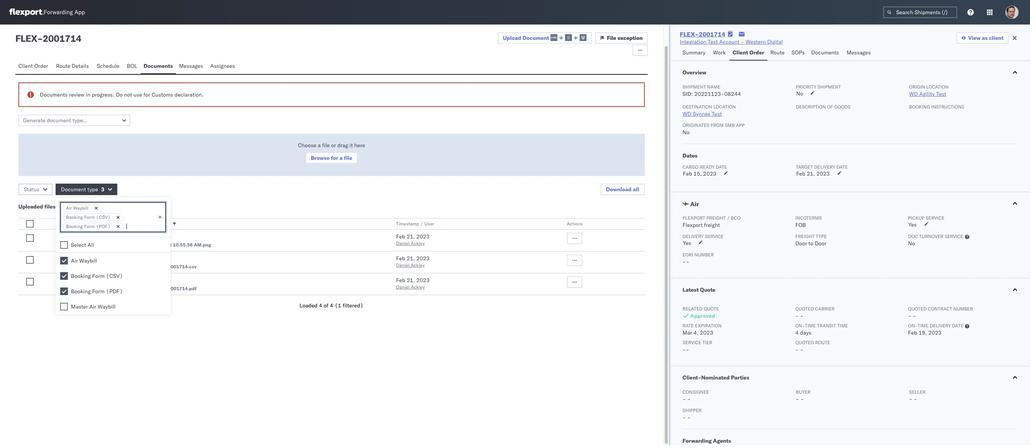 Task type: locate. For each thing, give the bounding box(es) containing it.
1 vertical spatial wd
[[683, 110, 691, 117]]

consignee - -
[[683, 389, 709, 403]]

freight
[[707, 215, 726, 221], [704, 222, 720, 229]]

quoted down days
[[796, 340, 814, 345]]

1 vertical spatial feb 21, 2023 daniel ackley
[[396, 255, 430, 268]]

1 on- from the left
[[796, 323, 805, 329]]

a
[[318, 142, 321, 149], [340, 155, 343, 161]]

incoterms fob
[[796, 215, 822, 229]]

booking
[[66, 214, 83, 220], [66, 224, 83, 229], [71, 273, 91, 280], [111, 277, 131, 284], [71, 288, 91, 295]]

4 left days
[[796, 329, 799, 336]]

1 horizontal spatial client
[[733, 49, 748, 56]]

exception
[[618, 35, 643, 41]]

∙
[[57, 203, 60, 210]]

wd for wd synnex test
[[683, 110, 691, 117]]

assignees button
[[207, 59, 240, 74]]

0 horizontal spatial no
[[683, 129, 690, 136]]

route for route
[[771, 49, 785, 56]]

ackley for air waybill
[[411, 240, 425, 246]]

0 horizontal spatial client order button
[[15, 59, 53, 74]]

flex- down screenshot 2023-01-27 at 10.55.56 am.png on the bottom of page
[[154, 264, 168, 270]]

door down freight at the right bottom of the page
[[796, 240, 807, 247]]

wd down "destination"
[[683, 110, 691, 117]]

air
[[690, 200, 699, 208], [66, 205, 72, 211], [111, 233, 118, 240], [71, 257, 78, 264], [89, 303, 96, 310]]

file
[[322, 142, 330, 149], [344, 155, 352, 161]]

shipment
[[818, 84, 841, 90]]

booking form (pdf) up all
[[66, 224, 111, 229]]

overview button
[[670, 61, 1030, 84]]

2 horizontal spatial document
[[523, 34, 549, 41]]

waybill down document type 3
[[73, 205, 88, 211]]

door
[[796, 240, 807, 247], [815, 240, 827, 247]]

wd inside destination location wd synnex test
[[683, 110, 691, 117]]

1 vertical spatial test
[[936, 90, 947, 97]]

order for left "client order" button
[[34, 62, 48, 69]]

0 vertical spatial for
[[144, 91, 150, 98]]

documents left review
[[40, 91, 68, 98]]

no down doc
[[908, 240, 915, 247]]

2 booking- from the top
[[133, 286, 154, 291]]

flexport- up booking form (pdf) link
[[111, 264, 133, 270]]

waybill inside air waybill link
[[120, 233, 138, 240]]

app
[[74, 9, 85, 16], [736, 122, 745, 128]]

waybill down all
[[79, 257, 97, 264]]

eori
[[683, 252, 693, 258]]

of left (1
[[324, 302, 329, 309]]

order down western
[[750, 49, 764, 56]]

1 horizontal spatial door
[[815, 240, 827, 247]]

master air waybill
[[71, 303, 116, 310]]

documents right sops button
[[811, 49, 839, 56]]

documents button
[[808, 46, 844, 61], [141, 59, 176, 74]]

originates from smb app no
[[683, 122, 745, 136]]

schedule button
[[94, 59, 124, 74]]

2023-
[[138, 242, 152, 248]]

1 horizontal spatial messages
[[847, 49, 871, 56]]

date up air button
[[837, 164, 848, 170]]

flexport-booking-flex-2001714.pdf
[[111, 286, 197, 291]]

None text field
[[126, 223, 134, 230]]

bol
[[127, 62, 137, 69]]

of left the goods
[[827, 104, 833, 110]]

1 horizontal spatial file
[[344, 155, 352, 161]]

21, for flexport-booking-flex-2001714.pdf
[[407, 277, 415, 284]]

3 feb 21, 2023 daniel ackley from the top
[[396, 277, 430, 290]]

ackley
[[411, 240, 425, 246], [411, 262, 425, 268], [411, 284, 425, 290]]

forwarding left agents
[[683, 437, 712, 444]]

actions
[[567, 221, 583, 227]]

type for freight
[[816, 234, 827, 239]]

0 horizontal spatial app
[[74, 9, 85, 16]]

2 vertical spatial air waybill
[[71, 257, 97, 264]]

1 horizontal spatial messages button
[[844, 46, 875, 61]]

shipper
[[683, 408, 702, 413]]

0 vertical spatial a
[[318, 142, 321, 149]]

0 vertical spatial flex-
[[680, 30, 699, 38]]

documents button right sops at top
[[808, 46, 844, 61]]

0 horizontal spatial on-
[[796, 323, 805, 329]]

ready
[[700, 164, 715, 170]]

door right to
[[815, 240, 827, 247]]

time up days
[[805, 323, 816, 329]]

uploaded files ∙ 4
[[18, 203, 65, 210]]

service up doc turnover service
[[926, 215, 945, 221]]

0 vertical spatial delivery
[[814, 164, 835, 170]]

booking- down flexport-booking-flex-2001714.csv
[[133, 286, 154, 291]]

air down select
[[71, 257, 78, 264]]

air waybill up screenshot
[[111, 233, 138, 240]]

document left 3
[[61, 186, 86, 193]]

2 flexport from the top
[[683, 222, 703, 229]]

on- inside on-time transit time 4 days
[[796, 323, 805, 329]]

1 vertical spatial yes
[[683, 240, 691, 247]]

0 vertical spatial client
[[733, 49, 748, 56]]

dates
[[683, 152, 698, 159]]

file inside the browse for a file button
[[344, 155, 352, 161]]

service for delivery service
[[705, 234, 724, 239]]

1 daniel from the top
[[396, 240, 410, 246]]

0 vertical spatial freight
[[707, 215, 726, 221]]

/ left bco
[[727, 215, 730, 221]]

1 horizontal spatial location
[[926, 84, 949, 90]]

description of goods
[[796, 104, 851, 110]]

ackley for booking form (pdf)
[[411, 284, 425, 290]]

on- up days
[[796, 323, 805, 329]]

timestamp / user button
[[395, 219, 552, 227]]

client order button down western
[[730, 46, 767, 61]]

delivery up the feb 21, 2023
[[814, 164, 835, 170]]

time for on-time delivery date
[[918, 323, 929, 329]]

0 horizontal spatial route
[[56, 62, 70, 69]]

air right "master"
[[89, 303, 96, 310]]

test up from
[[712, 110, 722, 117]]

0 vertical spatial no
[[796, 90, 803, 97]]

(csv)
[[96, 214, 111, 220], [106, 273, 123, 280]]

quote
[[700, 286, 716, 293]]

on- for on-time delivery date
[[908, 323, 918, 329]]

1 vertical spatial freight
[[704, 222, 720, 229]]

1 horizontal spatial client order
[[733, 49, 764, 56]]

location up wd agility test link
[[926, 84, 949, 90]]

(csv) down 3
[[96, 214, 111, 220]]

time
[[805, 323, 816, 329], [837, 323, 848, 329], [918, 323, 929, 329]]

/ inside document type / filename button
[[147, 221, 150, 227]]

document right upload
[[523, 34, 549, 41]]

forwarding up flex - 2001714
[[44, 9, 73, 16]]

on- up feb 19, 2023
[[908, 323, 918, 329]]

flex-
[[680, 30, 699, 38], [154, 264, 168, 270], [154, 286, 168, 291]]

0 vertical spatial (csv)
[[96, 214, 111, 220]]

booking- for 2001714.pdf
[[133, 286, 154, 291]]

0 horizontal spatial delivery
[[814, 164, 835, 170]]

0 vertical spatial forwarding
[[44, 9, 73, 16]]

/ right type
[[147, 221, 150, 227]]

integration test account - western digital
[[680, 38, 783, 45]]

document type / filename
[[111, 221, 171, 227]]

Generate document type... text field
[[18, 115, 130, 126]]

0 vertical spatial route
[[771, 49, 785, 56]]

messages button up overview button
[[844, 46, 875, 61]]

documents
[[811, 49, 839, 56], [144, 62, 173, 69], [40, 91, 68, 98]]

flex- down flexport-booking-flex-2001714.csv
[[154, 286, 168, 291]]

a inside the browse for a file button
[[340, 155, 343, 161]]

0 vertical spatial ackley
[[411, 240, 425, 246]]

file exception button
[[595, 32, 648, 44], [595, 32, 648, 44]]

(1
[[335, 302, 341, 309]]

2001714.csv
[[168, 264, 197, 270]]

location
[[926, 84, 949, 90], [714, 104, 736, 110]]

daniel
[[396, 240, 410, 246], [396, 262, 410, 268], [396, 284, 410, 290]]

service right turnover
[[945, 234, 964, 239]]

21, for screenshot 2023-01-27 at 10.55.56 am.png
[[407, 233, 415, 240]]

type inside freight type door to door
[[816, 234, 827, 239]]

order down flex - 2001714
[[34, 62, 48, 69]]

1 horizontal spatial date
[[837, 164, 848, 170]]

test for wd synnex test
[[712, 110, 722, 117]]

0 horizontal spatial order
[[34, 62, 48, 69]]

freight left bco
[[707, 215, 726, 221]]

0 vertical spatial wd
[[909, 90, 918, 97]]

destination location wd synnex test
[[683, 104, 736, 117]]

wd for wd agility test
[[909, 90, 918, 97]]

forwarding for forwarding agents
[[683, 437, 712, 444]]

air waybill down select all
[[71, 257, 97, 264]]

2 vertical spatial no
[[908, 240, 915, 247]]

test up booking instructions
[[936, 90, 947, 97]]

booking form (csv) up master air waybill
[[71, 273, 123, 280]]

route button
[[767, 46, 789, 61]]

0 vertical spatial location
[[926, 84, 949, 90]]

buyer
[[796, 389, 811, 395]]

1 vertical spatial a
[[340, 155, 343, 161]]

agents
[[713, 437, 731, 444]]

1 door from the left
[[796, 240, 807, 247]]

0 horizontal spatial time
[[805, 323, 816, 329]]

document for document type / filename
[[111, 221, 134, 227]]

air waybill right ∙
[[66, 205, 88, 211]]

list box
[[56, 237, 171, 314]]

messages button up declaration.
[[176, 59, 207, 74]]

0 horizontal spatial file
[[322, 142, 330, 149]]

1 horizontal spatial client order button
[[730, 46, 767, 61]]

type for document
[[87, 186, 98, 193]]

feb 19, 2023
[[908, 329, 942, 336]]

delivery down the 'contract'
[[930, 323, 951, 329]]

file down the it on the left top of the page
[[344, 155, 352, 161]]

time up 19, at right
[[918, 323, 929, 329]]

0 vertical spatial feb 21, 2023 daniel ackley
[[396, 233, 430, 246]]

2 feb 21, 2023 daniel ackley from the top
[[396, 255, 430, 268]]

1 horizontal spatial wd
[[909, 90, 918, 97]]

3 ackley from the top
[[411, 284, 425, 290]]

booking- up booking form (pdf) link
[[133, 264, 154, 270]]

1 vertical spatial daniel
[[396, 262, 410, 268]]

wd inside origin location wd agility test
[[909, 90, 918, 97]]

for down or
[[331, 155, 338, 161]]

08244
[[724, 90, 741, 97]]

0 vertical spatial order
[[750, 49, 764, 56]]

flexport freight / bco flexport freight
[[683, 215, 741, 229]]

client order down flex
[[18, 62, 48, 69]]

2 door from the left
[[815, 240, 827, 247]]

(pdf)
[[96, 224, 111, 229], [147, 277, 163, 284], [106, 288, 123, 295]]

2 horizontal spatial /
[[727, 215, 730, 221]]

air up flexport freight / bco flexport freight on the right of the page
[[690, 200, 699, 208]]

1 horizontal spatial /
[[420, 221, 423, 227]]

waybill up screenshot
[[120, 233, 138, 240]]

no down originates
[[683, 129, 690, 136]]

2 flexport- from the top
[[111, 286, 133, 291]]

2 vertical spatial document
[[111, 221, 134, 227]]

time right transit
[[837, 323, 848, 329]]

2001714 up account at the right top of the page
[[699, 30, 726, 38]]

air up screenshot
[[111, 233, 118, 240]]

1 horizontal spatial yes
[[909, 221, 917, 228]]

2 horizontal spatial date
[[952, 323, 964, 329]]

sid:
[[683, 90, 693, 97]]

booking form (pdf) up master air waybill
[[71, 288, 123, 295]]

0 vertical spatial document
[[523, 34, 549, 41]]

/ left user
[[420, 221, 423, 227]]

booking form (csv)
[[66, 214, 111, 220], [71, 273, 123, 280]]

quoted left carrier
[[796, 306, 814, 312]]

latest quote
[[683, 286, 716, 293]]

client order for the rightmost "client order" button
[[733, 49, 764, 56]]

0 horizontal spatial door
[[796, 240, 807, 247]]

2023 inside quoted contract number - - rate expiration mar 4, 2023
[[700, 329, 713, 336]]

yes down delivery
[[683, 240, 691, 247]]

origin location wd agility test
[[909, 84, 949, 97]]

nominated
[[701, 374, 730, 381]]

service
[[683, 340, 701, 345]]

test inside origin location wd agility test
[[936, 90, 947, 97]]

flex-2001714
[[680, 30, 726, 38]]

route left details
[[56, 62, 70, 69]]

location inside destination location wd synnex test
[[714, 104, 736, 110]]

quoted for quoted contract number - - rate expiration mar 4, 2023
[[908, 306, 927, 312]]

flex- up integration
[[680, 30, 699, 38]]

0 horizontal spatial forwarding
[[44, 9, 73, 16]]

0 vertical spatial test
[[708, 38, 718, 45]]

2 on- from the left
[[908, 323, 918, 329]]

1 ackley from the top
[[411, 240, 425, 246]]

3 time from the left
[[918, 323, 929, 329]]

fob
[[796, 222, 806, 229]]

1 horizontal spatial on-
[[908, 323, 918, 329]]

list box containing select all
[[56, 237, 171, 314]]

forwarding inside forwarding app link
[[44, 9, 73, 16]]

messages
[[847, 49, 871, 56], [179, 62, 203, 69]]

type left 3
[[87, 186, 98, 193]]

1 vertical spatial (csv)
[[106, 273, 123, 280]]

1 vertical spatial booking-
[[133, 286, 154, 291]]

route for route details
[[56, 62, 70, 69]]

1 time from the left
[[805, 323, 816, 329]]

1 horizontal spatial forwarding
[[683, 437, 712, 444]]

client down the integration test account - western digital
[[733, 49, 748, 56]]

2 horizontal spatial time
[[918, 323, 929, 329]]

yes
[[909, 221, 917, 228], [683, 240, 691, 247]]

location inside origin location wd agility test
[[926, 84, 949, 90]]

documents button right bol
[[141, 59, 176, 74]]

for right use
[[144, 91, 150, 98]]

2 time from the left
[[837, 323, 848, 329]]

0 vertical spatial documents
[[811, 49, 839, 56]]

0 horizontal spatial location
[[714, 104, 736, 110]]

quoted left the 'contract'
[[908, 306, 927, 312]]

quoted inside quoted carrier - -
[[796, 306, 814, 312]]

loaded
[[300, 302, 318, 309]]

booking form (pdf) up flexport-booking-flex-2001714.pdf
[[111, 277, 163, 284]]

/ for document type / filename
[[147, 221, 150, 227]]

app inside originates from smb app no
[[736, 122, 745, 128]]

1 vertical spatial for
[[331, 155, 338, 161]]

test up work
[[708, 38, 718, 45]]

document up air waybill link
[[111, 221, 134, 227]]

western
[[746, 38, 766, 45]]

air waybill
[[66, 205, 88, 211], [111, 233, 138, 240], [71, 257, 97, 264]]

forwarding for forwarding app
[[44, 9, 73, 16]]

19,
[[919, 329, 927, 336]]

booking form (csv) up all
[[66, 214, 111, 220]]

client down flex
[[18, 62, 33, 69]]

quoted inside quoted contract number - - rate expiration mar 4, 2023
[[908, 306, 927, 312]]

1 vertical spatial no
[[683, 129, 690, 136]]

feb 15, 2023
[[683, 170, 717, 177]]

/
[[727, 215, 730, 221], [147, 221, 150, 227], [420, 221, 423, 227]]

1 vertical spatial app
[[736, 122, 745, 128]]

a right choose
[[318, 142, 321, 149]]

client-nominated parties
[[683, 374, 749, 381]]

0 horizontal spatial client order
[[18, 62, 48, 69]]

2 horizontal spatial no
[[908, 240, 915, 247]]

1 flexport- from the top
[[111, 264, 133, 270]]

yes down pickup
[[909, 221, 917, 228]]

/ inside flexport freight / bco flexport freight
[[727, 215, 730, 221]]

booking form (pdf)
[[66, 224, 111, 229], [111, 277, 163, 284], [71, 288, 123, 295]]

2 vertical spatial test
[[712, 110, 722, 117]]

0 horizontal spatial document
[[61, 186, 86, 193]]

no down priority
[[796, 90, 803, 97]]

1 booking- from the top
[[133, 264, 154, 270]]

(csv) down screenshot
[[106, 273, 123, 280]]

use
[[133, 91, 142, 98]]

type right freight at the right bottom of the page
[[816, 234, 827, 239]]

client order down western
[[733, 49, 764, 56]]

1 feb 21, 2023 daniel ackley from the top
[[396, 233, 430, 246]]

work button
[[710, 46, 730, 61]]

date right ready
[[716, 164, 727, 170]]

1 horizontal spatial delivery
[[930, 323, 951, 329]]

2 vertical spatial flex-
[[154, 286, 168, 291]]

0 vertical spatial messages
[[847, 49, 871, 56]]

2001714 down forwarding app
[[43, 33, 81, 44]]

1 vertical spatial forwarding
[[683, 437, 712, 444]]

1 horizontal spatial for
[[331, 155, 338, 161]]

1 vertical spatial route
[[56, 62, 70, 69]]

route details button
[[53, 59, 94, 74]]

quoted inside quoted route - -
[[796, 340, 814, 345]]

priority
[[796, 84, 817, 90]]

location down the 08244
[[714, 104, 736, 110]]

messages up declaration.
[[179, 62, 203, 69]]

a down drag
[[340, 155, 343, 161]]

2 vertical spatial feb 21, 2023 daniel ackley
[[396, 277, 430, 290]]

messages up overview button
[[847, 49, 871, 56]]

flexport-booking-flex-2001714.csv
[[111, 264, 197, 270]]

client order button down flex
[[15, 59, 53, 74]]

loaded 4 of 4 (1 filtered)
[[300, 302, 363, 309]]

3 daniel from the top
[[396, 284, 410, 290]]

document type 3
[[61, 186, 104, 193]]

/ for flexport freight / bco flexport freight
[[727, 215, 730, 221]]

4
[[62, 203, 65, 210], [319, 302, 322, 309], [330, 302, 333, 309], [796, 329, 799, 336]]

date for feb 15, 2023
[[716, 164, 727, 170]]

0 vertical spatial booking-
[[133, 264, 154, 270]]

0 vertical spatial of
[[827, 104, 833, 110]]

file left or
[[322, 142, 330, 149]]

test inside destination location wd synnex test
[[712, 110, 722, 117]]

1 vertical spatial messages
[[179, 62, 203, 69]]

flexport. image
[[9, 8, 44, 16]]

freight
[[796, 234, 815, 239]]

flexport- up master air waybill
[[111, 286, 133, 291]]

sops
[[792, 49, 805, 56]]

1 horizontal spatial type
[[816, 234, 827, 239]]

2 vertical spatial daniel
[[396, 284, 410, 290]]

1 horizontal spatial documents
[[144, 62, 173, 69]]

0 horizontal spatial documents
[[40, 91, 68, 98]]

1 vertical spatial flex-
[[154, 264, 168, 270]]

service down flexport freight / bco flexport freight on the right of the page
[[705, 234, 724, 239]]

documents right bol button
[[144, 62, 173, 69]]

None checkbox
[[26, 234, 34, 242], [60, 241, 68, 249], [26, 256, 34, 264], [60, 257, 68, 265], [26, 278, 34, 286], [60, 288, 68, 295], [26, 234, 34, 242], [60, 241, 68, 249], [26, 256, 34, 264], [60, 257, 68, 265], [26, 278, 34, 286], [60, 288, 68, 295]]

wd
[[909, 90, 918, 97], [683, 110, 691, 117]]

route down digital
[[771, 49, 785, 56]]

None checkbox
[[26, 220, 34, 228], [60, 272, 68, 280], [60, 303, 68, 311], [26, 220, 34, 228], [60, 272, 68, 280], [60, 303, 68, 311]]

0 horizontal spatial service
[[705, 234, 724, 239]]

freight up delivery service
[[704, 222, 720, 229]]

client order for left "client order" button
[[18, 62, 48, 69]]

0 vertical spatial type
[[87, 186, 98, 193]]

feb 21, 2023 daniel ackley for booking form (pdf)
[[396, 277, 430, 290]]

date down number
[[952, 323, 964, 329]]

view as client button
[[957, 32, 1009, 44]]

0 vertical spatial daniel
[[396, 240, 410, 246]]



Task type: describe. For each thing, give the bounding box(es) containing it.
work
[[713, 49, 726, 56]]

synnex
[[693, 110, 710, 117]]

account
[[719, 38, 740, 45]]

seller
[[909, 389, 926, 395]]

2 ackley from the top
[[411, 262, 425, 268]]

download all button
[[601, 184, 645, 195]]

0 vertical spatial booking form (pdf)
[[66, 224, 111, 229]]

parties
[[731, 374, 749, 381]]

flexport- for flexport-booking-flex-2001714.csv
[[111, 264, 133, 270]]

integration test account - western digital link
[[680, 38, 783, 46]]

2 daniel from the top
[[396, 262, 410, 268]]

drag
[[337, 142, 348, 149]]

flexport- for flexport-booking-flex-2001714.pdf
[[111, 286, 133, 291]]

yes for delivery
[[683, 240, 691, 247]]

booking- for 2001714.csv
[[133, 264, 154, 270]]

digital
[[767, 38, 783, 45]]

1 vertical spatial booking form (csv)
[[71, 273, 123, 280]]

target
[[796, 164, 813, 170]]

4 left (1
[[330, 302, 333, 309]]

1 vertical spatial (pdf)
[[147, 277, 163, 284]]

1 vertical spatial air waybill
[[111, 233, 138, 240]]

turnover
[[919, 234, 944, 239]]

transit
[[817, 323, 836, 329]]

tier
[[703, 340, 712, 345]]

location for wd agility test
[[926, 84, 949, 90]]

0 vertical spatial app
[[74, 9, 85, 16]]

flex-2001714 link
[[680, 30, 726, 38]]

origin
[[909, 84, 925, 90]]

forwarding agents
[[683, 437, 731, 444]]

pickup
[[908, 215, 925, 221]]

document for document type 3
[[61, 186, 86, 193]]

destination
[[683, 104, 712, 110]]

flex- for 2001714.csv
[[154, 264, 168, 270]]

doc turnover service
[[908, 234, 964, 239]]

it
[[350, 142, 353, 149]]

2 horizontal spatial service
[[945, 234, 964, 239]]

0 horizontal spatial of
[[324, 302, 329, 309]]

days
[[800, 329, 812, 336]]

0 horizontal spatial messages button
[[176, 59, 207, 74]]

client for the rightmost "client order" button
[[733, 49, 748, 56]]

documents for right documents button
[[811, 49, 839, 56]]

time for on-time transit time 4 days
[[805, 323, 816, 329]]

4 right ∙
[[62, 203, 65, 210]]

description
[[796, 104, 826, 110]]

waybill right "master"
[[98, 303, 116, 310]]

as
[[982, 35, 988, 41]]

1 horizontal spatial documents button
[[808, 46, 844, 61]]

feb 21, 2023 daniel ackley for air waybill
[[396, 233, 430, 246]]

doc
[[908, 234, 918, 239]]

client for left "client order" button
[[18, 62, 33, 69]]

4 inside on-time transit time 4 days
[[796, 329, 799, 336]]

documents for documents review in progress. do not use for customs declaration.
[[40, 91, 68, 98]]

order for the rightmost "client order" button
[[750, 49, 764, 56]]

progress.
[[92, 91, 114, 98]]

incoterms
[[796, 215, 822, 221]]

browse for a file
[[311, 155, 352, 161]]

2 vertical spatial booking form (pdf)
[[71, 288, 123, 295]]

0 vertical spatial file
[[322, 142, 330, 149]]

date for feb 21, 2023
[[837, 164, 848, 170]]

0 vertical spatial air waybill
[[66, 205, 88, 211]]

name
[[707, 84, 721, 90]]

1 vertical spatial delivery
[[930, 323, 951, 329]]

messages for the right messages button
[[847, 49, 871, 56]]

in
[[86, 91, 90, 98]]

freight type door to door
[[796, 234, 827, 247]]

no inside originates from smb app no
[[683, 129, 690, 136]]

0 vertical spatial booking form (csv)
[[66, 214, 111, 220]]

messages for messages button to the left
[[179, 62, 203, 69]]

select
[[71, 242, 86, 248]]

quote
[[704, 306, 719, 312]]

0 vertical spatial (pdf)
[[96, 224, 111, 229]]

related quote
[[683, 306, 719, 312]]

on- for on-time transit time 4 days
[[796, 323, 805, 329]]

contract
[[928, 306, 952, 312]]

air right ∙
[[66, 205, 72, 211]]

from
[[711, 122, 724, 128]]

customs
[[152, 91, 173, 98]]

screenshot 2023-01-27 at 10.55.56 am.png
[[111, 242, 211, 248]]

priority shipment
[[796, 84, 841, 90]]

0 horizontal spatial 2001714
[[43, 33, 81, 44]]

on-time delivery date
[[908, 323, 964, 329]]

schedule
[[97, 62, 119, 69]]

route
[[815, 340, 830, 345]]

1 vertical spatial booking form (pdf)
[[111, 277, 163, 284]]

browse for a file button
[[305, 152, 358, 164]]

choose
[[298, 142, 316, 149]]

0 horizontal spatial for
[[144, 91, 150, 98]]

latest quote button
[[670, 278, 1030, 301]]

download
[[606, 186, 632, 193]]

21, for flexport-booking-flex-2001714.csv
[[407, 255, 415, 262]]

27
[[160, 242, 166, 248]]

seller - -
[[909, 389, 926, 403]]

or
[[331, 142, 336, 149]]

view
[[968, 35, 981, 41]]

declaration.
[[175, 91, 204, 98]]

test for wd agility test
[[936, 90, 947, 97]]

/ inside the timestamp / user button
[[420, 221, 423, 227]]

1 horizontal spatial 2001714
[[699, 30, 726, 38]]

rate
[[683, 323, 694, 329]]

2 vertical spatial (pdf)
[[106, 288, 123, 295]]

target delivery date
[[796, 164, 848, 170]]

Search Shipments (/) text field
[[883, 7, 957, 18]]

pickup service
[[908, 215, 945, 221]]

feb 21, 2023
[[796, 170, 830, 177]]

bol button
[[124, 59, 141, 74]]

bco
[[731, 215, 741, 221]]

shipper - -
[[683, 408, 702, 421]]

service for pickup service
[[926, 215, 945, 221]]

1 flexport from the top
[[683, 215, 705, 221]]

quoted route - -
[[796, 340, 830, 353]]

yes for pickup
[[909, 221, 917, 228]]

on-time transit time 4 days
[[796, 323, 848, 336]]

quoted contract number - - rate expiration mar 4, 2023
[[683, 306, 973, 336]]

overview
[[683, 69, 707, 76]]

document type / filename button
[[110, 219, 381, 227]]

review
[[69, 91, 84, 98]]

type
[[135, 221, 146, 227]]

daniel for booking form (pdf)
[[396, 284, 410, 290]]

eori number --
[[683, 252, 714, 265]]

shipment
[[683, 84, 706, 90]]

air inside button
[[690, 200, 699, 208]]

booking form (pdf) link
[[111, 276, 163, 286]]

1 horizontal spatial of
[[827, 104, 833, 110]]

delivery
[[683, 234, 704, 239]]

summary
[[683, 49, 706, 56]]

documents review in progress. do not use for customs declaration.
[[40, 91, 204, 98]]

number
[[695, 252, 714, 258]]

for inside the browse for a file button
[[331, 155, 338, 161]]

mar
[[683, 329, 692, 336]]

flex- for 2001714.pdf
[[154, 286, 168, 291]]

location for wd synnex test
[[714, 104, 736, 110]]

to
[[809, 240, 814, 247]]

documents for left documents button
[[144, 62, 173, 69]]

summary button
[[680, 46, 710, 61]]

daniel for air waybill
[[396, 240, 410, 246]]

air waybill link
[[111, 233, 138, 242]]

quoted for quoted carrier - -
[[796, 306, 814, 312]]

expiration
[[695, 323, 722, 329]]

0 horizontal spatial documents button
[[141, 59, 176, 74]]

am.png
[[194, 242, 211, 248]]

quoted for quoted route - -
[[796, 340, 814, 345]]

cargo ready date
[[683, 164, 727, 170]]

4 right loaded
[[319, 302, 322, 309]]

agility
[[919, 90, 935, 97]]



Task type: vqa. For each thing, say whether or not it's contained in the screenshot.
next button
no



